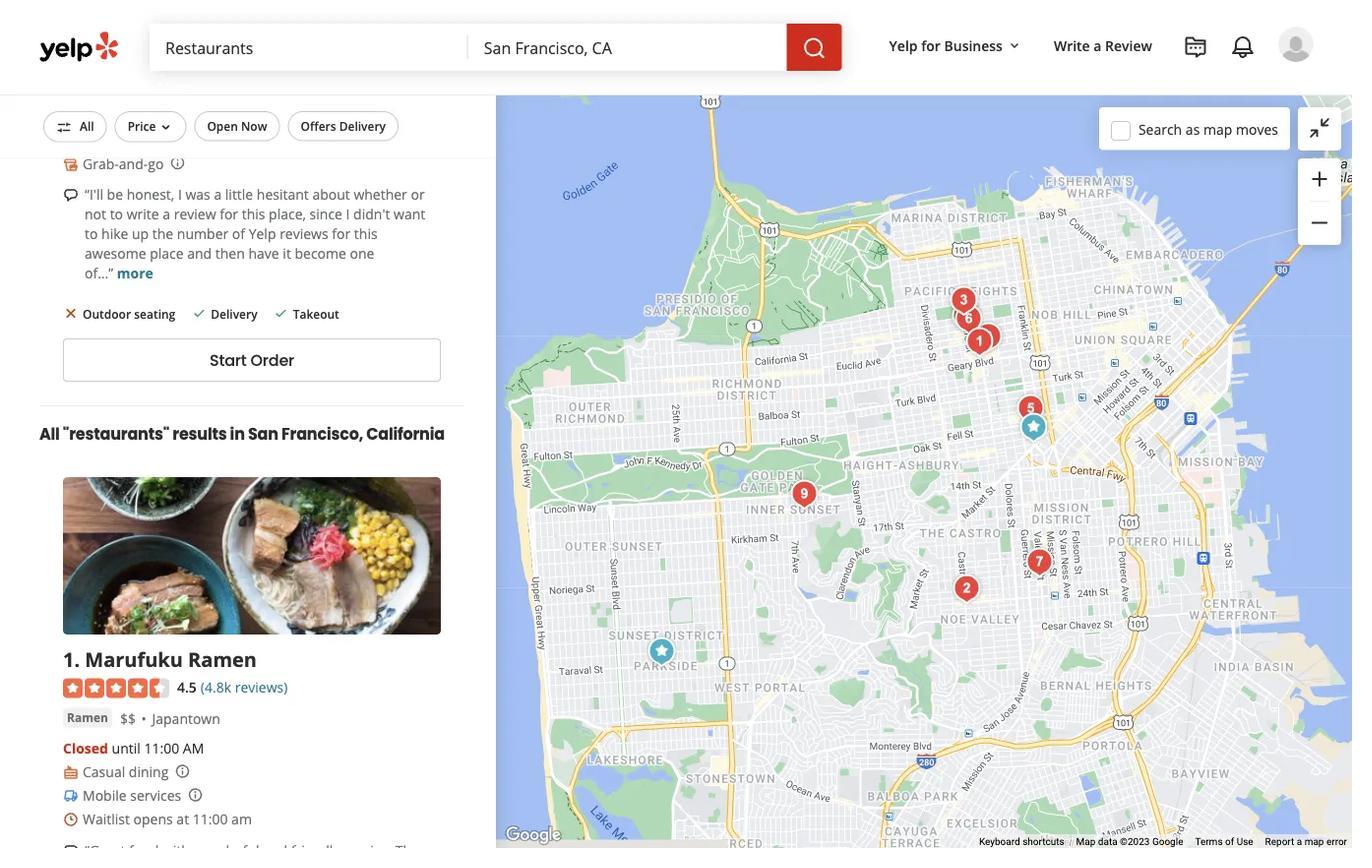 Task type: locate. For each thing, give the bounding box(es) containing it.
bottega image
[[1020, 543, 1059, 582]]

waitlist
[[83, 810, 130, 829]]

0 vertical spatial delivery
[[339, 118, 386, 134]]

am down japantown
[[183, 739, 204, 758]]

this
[[242, 205, 265, 223], [354, 224, 378, 243]]

16 shipping v2 image up 16 grab and go v2 icon
[[63, 133, 79, 149]]

2 16 shipping v2 image from the top
[[63, 788, 79, 804]]

offers delivery button
[[288, 111, 399, 141]]

1 vertical spatial closed
[[63, 739, 108, 758]]

until up casual dining
[[112, 739, 141, 758]]

Find text field
[[165, 36, 453, 58]]

0 vertical spatial map
[[1204, 120, 1233, 139]]

1 vertical spatial closed until 11:00 am
[[63, 739, 204, 758]]

report
[[1265, 836, 1294, 848]]

for down the since
[[332, 224, 351, 243]]

group
[[1298, 158, 1341, 245]]

11:00 for $$
[[144, 739, 179, 758]]

11:00 up dining
[[144, 739, 179, 758]]

closed up curbside
[[63, 107, 108, 126]]

grab-
[[83, 155, 119, 173]]

ramen link
[[63, 708, 112, 728]]

0 horizontal spatial none field
[[165, 36, 453, 58]]

16 chevron down v2 image
[[158, 119, 174, 135]]

2 closed until 11:00 am from the top
[[63, 739, 204, 758]]

error
[[1327, 836, 1347, 848]]

casual
[[83, 763, 125, 782]]

16 speech v2 image down 16 clock v2 icon
[[63, 844, 79, 848]]

yelp for business button
[[881, 28, 1030, 63]]

None field
[[165, 36, 453, 58], [484, 36, 771, 58]]

1 vertical spatial all
[[39, 423, 60, 445]]

dumpling kitchen
[[63, 14, 239, 41]]

delivery
[[339, 118, 386, 134], [211, 306, 258, 322]]

(4.8k reviews)
[[201, 678, 288, 697]]

closed for parkside
[[63, 107, 108, 126]]

until up curbside
[[112, 107, 141, 126]]

0 horizontal spatial i
[[178, 185, 182, 204]]

all inside button
[[80, 118, 94, 134]]

greg r. image
[[1278, 27, 1314, 62]]

shortcuts
[[1023, 836, 1064, 848]]

japantown
[[152, 709, 220, 728]]

price
[[128, 118, 156, 134]]

reviews) right (4.8k
[[235, 678, 288, 697]]

1 am from the top
[[183, 107, 204, 126]]

1 vertical spatial until
[[112, 739, 141, 758]]

and
[[187, 244, 212, 263]]

map right as
[[1204, 120, 1233, 139]]

order
[[250, 349, 294, 372]]

0 vertical spatial am
[[183, 107, 204, 126]]

closed until 11:00 am up casual dining
[[63, 739, 204, 758]]

google image
[[501, 823, 566, 848]]

0 horizontal spatial to
[[85, 224, 98, 243]]

2 vertical spatial for
[[332, 224, 351, 243]]

honest,
[[127, 185, 174, 204]]

ramen button
[[63, 708, 112, 728]]

0 vertical spatial closed
[[63, 107, 108, 126]]

1 vertical spatial 11:00
[[144, 739, 179, 758]]

kitchen
[[163, 14, 239, 41]]

1 vertical spatial ramen
[[67, 710, 108, 726]]

0 horizontal spatial yelp
[[249, 224, 276, 243]]

until for parkside
[[112, 107, 141, 126]]

1 horizontal spatial map
[[1305, 836, 1324, 848]]

delivery right 16 checkmark v2 image
[[211, 306, 258, 322]]

projects image
[[1184, 35, 1208, 59]]

takeout
[[293, 306, 339, 322]]

2 horizontal spatial for
[[921, 36, 941, 55]]

data
[[1098, 836, 1118, 848]]

yelp inside button
[[889, 36, 918, 55]]

0 horizontal spatial ramen
[[67, 710, 108, 726]]

of
[[232, 224, 245, 243], [1225, 836, 1234, 848]]

"restaurants"
[[63, 423, 169, 445]]

1 vertical spatial yelp
[[249, 224, 276, 243]]

1 vertical spatial for
[[220, 205, 238, 223]]

0 vertical spatial all
[[80, 118, 94, 134]]

closed up '16 casual dining v2' image
[[63, 739, 108, 758]]

16 shipping v2 image
[[63, 133, 79, 149], [63, 788, 79, 804]]

am up 'curbside pickup during covid-19'
[[183, 107, 204, 126]]

services
[[130, 787, 181, 805]]

reviews) inside (4.8k reviews) link
[[235, 678, 288, 697]]

not
[[85, 205, 106, 223]]

0 vertical spatial for
[[921, 36, 941, 55]]

0 vertical spatial 16 shipping v2 image
[[63, 133, 79, 149]]

ramen left $$
[[67, 710, 108, 726]]

all right 16 filter v2 image
[[80, 118, 94, 134]]

marufuku ramen link
[[85, 646, 257, 673]]

2 reviews) from the top
[[235, 678, 288, 697]]

1 horizontal spatial yelp
[[889, 36, 918, 55]]

16 shipping v2 image for mobile services
[[63, 788, 79, 804]]

4.5
[[177, 678, 197, 697]]

1 vertical spatial this
[[354, 224, 378, 243]]

0 horizontal spatial delivery
[[211, 306, 258, 322]]

little
[[225, 185, 253, 204]]

map left error
[[1305, 836, 1324, 848]]

marufuku
[[85, 646, 183, 673]]

1 16 shipping v2 image from the top
[[63, 133, 79, 149]]

closed until 11:00 am for parkside
[[63, 107, 204, 126]]

delivery right offers
[[339, 118, 386, 134]]

i
[[178, 185, 182, 204], [346, 205, 350, 223]]

this up one on the left
[[354, 224, 378, 243]]

as
[[1186, 120, 1200, 139]]

was
[[185, 185, 210, 204]]

i left was
[[178, 185, 182, 204]]

write
[[127, 205, 159, 223]]

of up then
[[232, 224, 245, 243]]

and-
[[119, 155, 148, 173]]

pickup
[[144, 131, 186, 150]]

open
[[207, 118, 238, 134]]

yelp
[[889, 36, 918, 55], [249, 224, 276, 243]]

to
[[110, 205, 123, 223], [85, 224, 98, 243]]

this down little
[[242, 205, 265, 223]]

0 horizontal spatial this
[[242, 205, 265, 223]]

dumpling home image
[[1011, 389, 1051, 429]]

filters group
[[39, 111, 403, 142]]

keyboard shortcuts button
[[979, 835, 1064, 848]]

16 casual dining v2 image
[[63, 765, 79, 780]]

user actions element
[[874, 25, 1341, 146]]

1 vertical spatial am
[[183, 739, 204, 758]]

0 vertical spatial of
[[232, 224, 245, 243]]

1 vertical spatial 16 shipping v2 image
[[63, 788, 79, 804]]

11:00 right at
[[193, 810, 228, 829]]

go
[[148, 155, 164, 173]]

1 horizontal spatial i
[[346, 205, 350, 223]]

ramen
[[188, 646, 257, 673], [67, 710, 108, 726]]

moves
[[1236, 120, 1278, 139]]

san
[[248, 423, 278, 445]]

hesitant
[[257, 185, 309, 204]]

0 horizontal spatial map
[[1204, 120, 1233, 139]]

reviews) right (2.1k
[[235, 46, 288, 65]]

None search field
[[150, 24, 846, 71]]

parkside
[[125, 77, 180, 96]]

to down not
[[85, 224, 98, 243]]

1 vertical spatial map
[[1305, 836, 1324, 848]]

little shucker image
[[949, 300, 989, 339]]

1 none field from the left
[[165, 36, 453, 58]]

0 vertical spatial yelp
[[889, 36, 918, 55]]

am for parkside
[[183, 107, 204, 126]]

1 vertical spatial reviews)
[[235, 678, 288, 697]]

all left "restaurants" on the left of the page
[[39, 423, 60, 445]]

16 speech v2 image left "i'll
[[63, 187, 79, 203]]

0 vertical spatial 11:00
[[144, 107, 179, 126]]

up
[[132, 224, 149, 243]]

info icon image
[[303, 132, 319, 147], [303, 132, 319, 147], [170, 155, 185, 171], [170, 155, 185, 171], [175, 763, 190, 779], [175, 763, 190, 779], [187, 787, 203, 803], [187, 787, 203, 803]]

closed until 11:00 am
[[63, 107, 204, 126], [63, 739, 204, 758]]

to down be
[[110, 205, 123, 223]]

map
[[1204, 120, 1233, 139], [1305, 836, 1324, 848]]

ramen up (4.8k
[[188, 646, 257, 673]]

0 vertical spatial to
[[110, 205, 123, 223]]

results
[[172, 423, 227, 445]]

2 closed from the top
[[63, 739, 108, 758]]

11:00 up pickup
[[144, 107, 179, 126]]

california
[[366, 423, 445, 445]]

1 vertical spatial i
[[346, 205, 350, 223]]

1 vertical spatial to
[[85, 224, 98, 243]]

4.1 star rating image
[[63, 47, 169, 67]]

reviews) inside (2.1k reviews) link
[[235, 46, 288, 65]]

1 horizontal spatial of
[[1225, 836, 1234, 848]]

reviews) for (2.1k reviews)
[[235, 46, 288, 65]]

"i'll be honest, i was a little hesitant about whether or not to write a review for this place, since i didn't want to hike up the number of yelp reviews for this awesome place and then have it become one of…"
[[85, 185, 425, 283]]

0 vertical spatial ramen
[[188, 646, 257, 673]]

16 checkmark v2 image
[[273, 305, 289, 321]]

keyboard shortcuts
[[979, 836, 1064, 848]]

one
[[350, 244, 374, 263]]

1 vertical spatial delivery
[[211, 306, 258, 322]]

1 reviews) from the top
[[235, 46, 288, 65]]

for down little
[[220, 205, 238, 223]]

marufuku ramen image
[[960, 322, 999, 362]]

closed for $$
[[63, 739, 108, 758]]

1 . marufuku ramen
[[63, 646, 257, 673]]

16 shipping v2 image up 16 clock v2 icon
[[63, 788, 79, 804]]

opens
[[133, 810, 173, 829]]

all for all "restaurants" results in san francisco, california
[[39, 423, 60, 445]]

for left business
[[921, 36, 941, 55]]

1
[[63, 646, 74, 673]]

start order
[[210, 349, 294, 372]]

1 horizontal spatial ramen
[[188, 646, 257, 673]]

16 filter v2 image
[[56, 119, 72, 135]]

1 horizontal spatial none field
[[484, 36, 771, 58]]

yelp for business
[[889, 36, 1003, 55]]

a up the at left
[[163, 205, 170, 223]]

of left use
[[1225, 836, 1234, 848]]

2 16 speech v2 image from the top
[[63, 844, 79, 848]]

0 vertical spatial closed until 11:00 am
[[63, 107, 204, 126]]

1 vertical spatial of
[[1225, 836, 1234, 848]]

2 none field from the left
[[484, 36, 771, 58]]

0 horizontal spatial all
[[39, 423, 60, 445]]

dumpling kitchen link
[[63, 14, 239, 41]]

16 speech v2 image
[[63, 187, 79, 203], [63, 844, 79, 848]]

start order link
[[63, 339, 441, 382]]

waitlist opens at 11:00 am
[[83, 810, 252, 829]]

ramen inside button
[[67, 710, 108, 726]]

dumpling
[[63, 14, 158, 41]]

for inside button
[[921, 36, 941, 55]]

i right the since
[[346, 205, 350, 223]]

closed until 11:00 am up curbside
[[63, 107, 204, 126]]

2 until from the top
[[112, 739, 141, 758]]

2 am from the top
[[183, 739, 204, 758]]

1 closed until 11:00 am from the top
[[63, 107, 204, 126]]

1 until from the top
[[112, 107, 141, 126]]

1 horizontal spatial delivery
[[339, 118, 386, 134]]

yelp up have
[[249, 224, 276, 243]]

0 vertical spatial 16 speech v2 image
[[63, 187, 79, 203]]

0 vertical spatial until
[[112, 107, 141, 126]]

1 vertical spatial 16 speech v2 image
[[63, 844, 79, 848]]

1 closed from the top
[[63, 107, 108, 126]]

all
[[80, 118, 94, 134], [39, 423, 60, 445]]

0 horizontal spatial of
[[232, 224, 245, 243]]

1 horizontal spatial all
[[80, 118, 94, 134]]

didn't
[[353, 205, 390, 223]]

yelp left business
[[889, 36, 918, 55]]

0 vertical spatial reviews)
[[235, 46, 288, 65]]

of inside "i'll be honest, i was a little hesitant about whether or not to write a review for this place, since i didn't want to hike up the number of yelp reviews for this awesome place and then have it become one of…"
[[232, 224, 245, 243]]

review
[[1105, 36, 1152, 55]]

4.1 link
[[177, 44, 197, 65]]



Task type: vqa. For each thing, say whether or not it's contained in the screenshot.
Yelp Guaranteed
no



Task type: describe. For each thing, give the bounding box(es) containing it.
$$
[[120, 709, 136, 728]]

or
[[411, 185, 425, 204]]

savor image
[[785, 475, 824, 514]]

all for all
[[80, 118, 94, 134]]

open now
[[207, 118, 267, 134]]

all button
[[43, 111, 107, 142]]

open now button
[[194, 111, 280, 141]]

become
[[295, 244, 346, 263]]

"i'll
[[85, 185, 103, 204]]

of…"
[[85, 264, 113, 283]]

1 horizontal spatial this
[[354, 224, 378, 243]]

reviews
[[280, 224, 328, 243]]

more link
[[117, 264, 153, 283]]

dining
[[129, 763, 169, 782]]

dumpling kitchen image
[[642, 632, 682, 672]]

grab-and-go
[[83, 155, 164, 173]]

(4.8k
[[201, 678, 231, 697]]

price button
[[115, 111, 186, 142]]

map region
[[476, 84, 1353, 848]]

more
[[117, 264, 153, 283]]

2 vertical spatial 11:00
[[193, 810, 228, 829]]

16 clock v2 image
[[63, 812, 79, 828]]

memento sf image
[[947, 569, 987, 609]]

covid-
[[235, 131, 281, 150]]

terms of use
[[1195, 836, 1253, 848]]

the snug image
[[944, 281, 984, 320]]

collapse map image
[[1308, 116, 1332, 140]]

now
[[241, 118, 267, 134]]

.
[[74, 646, 80, 673]]

a right report
[[1297, 836, 1302, 848]]

16 shipping v2 image for curbside pickup during covid-19
[[63, 133, 79, 149]]

terms
[[1195, 836, 1223, 848]]

map
[[1076, 836, 1096, 848]]

in
[[230, 423, 245, 445]]

write
[[1054, 36, 1090, 55]]

1 horizontal spatial for
[[332, 224, 351, 243]]

map for moves
[[1204, 120, 1233, 139]]

keyboard
[[979, 836, 1020, 848]]

none field near
[[484, 36, 771, 58]]

1 horizontal spatial to
[[110, 205, 123, 223]]

at
[[177, 810, 189, 829]]

notifications image
[[1231, 35, 1255, 59]]

be
[[107, 185, 123, 204]]

have
[[248, 244, 279, 263]]

none field find
[[165, 36, 453, 58]]

0 horizontal spatial for
[[220, 205, 238, 223]]

during
[[190, 131, 232, 150]]

zoom out image
[[1308, 211, 1332, 235]]

©2023
[[1120, 836, 1150, 848]]

google
[[1152, 836, 1183, 848]]

until for $$
[[112, 739, 141, 758]]

map data ©2023 google
[[1076, 836, 1183, 848]]

reviews) for (4.8k reviews)
[[235, 678, 288, 697]]

start
[[210, 349, 247, 372]]

4.5 link
[[177, 676, 197, 697]]

want
[[394, 205, 425, 223]]

search
[[1139, 120, 1182, 139]]

all "restaurants" results in san francisco, california
[[39, 423, 445, 445]]

review
[[174, 205, 216, 223]]

write a review link
[[1046, 28, 1160, 63]]

awesome
[[85, 244, 146, 263]]

Near text field
[[484, 36, 771, 58]]

it
[[283, 244, 291, 263]]

19
[[281, 131, 297, 150]]

use
[[1237, 836, 1253, 848]]

0 vertical spatial this
[[242, 205, 265, 223]]

offers delivery
[[301, 118, 386, 134]]

then
[[215, 244, 245, 263]]

curbside pickup during covid-19
[[83, 131, 297, 150]]

about
[[312, 185, 350, 204]]

16 grab and go v2 image
[[63, 156, 79, 172]]

4.5 star rating image
[[63, 679, 169, 698]]

fermentation lab image
[[969, 317, 1008, 357]]

since
[[310, 205, 342, 223]]

4.1
[[177, 46, 197, 65]]

11:00 for parkside
[[144, 107, 179, 126]]

(4.8k reviews) link
[[201, 676, 288, 697]]

write a review
[[1054, 36, 1152, 55]]

yelp inside "i'll be honest, i was a little hesitant about whether or not to write a review for this place, since i didn't want to hike up the number of yelp reviews for this awesome place and then have it become one of…"
[[249, 224, 276, 243]]

search image
[[803, 37, 826, 60]]

seating
[[134, 306, 175, 322]]

delivery inside 'button'
[[339, 118, 386, 134]]

zoom in image
[[1308, 167, 1332, 191]]

casual dining
[[83, 763, 169, 782]]

place
[[150, 244, 184, 263]]

the tailor's son image
[[946, 297, 986, 336]]

a right was
[[214, 185, 222, 204]]

espetus churrascaria image
[[1014, 408, 1054, 447]]

outdoor
[[83, 306, 131, 322]]

outdoor seating
[[83, 306, 175, 322]]

place,
[[269, 205, 306, 223]]

16 close v2 image
[[63, 305, 79, 321]]

map for error
[[1305, 836, 1324, 848]]

0 vertical spatial i
[[178, 185, 182, 204]]

16 chevron down v2 image
[[1007, 38, 1022, 54]]

a right write
[[1094, 36, 1102, 55]]

(2.1k reviews)
[[201, 46, 288, 65]]

am
[[231, 810, 252, 829]]

1 16 speech v2 image from the top
[[63, 187, 79, 203]]

(2.1k reviews) link
[[201, 44, 288, 65]]

(2.1k
[[201, 46, 231, 65]]

mobile
[[83, 787, 127, 805]]

hike
[[101, 224, 128, 243]]

business
[[944, 36, 1003, 55]]

report a map error
[[1265, 836, 1347, 848]]

closed until 11:00 am for $$
[[63, 739, 204, 758]]

report a map error link
[[1265, 836, 1347, 848]]

16 checkmark v2 image
[[191, 305, 207, 321]]

number
[[177, 224, 229, 243]]

the
[[152, 224, 173, 243]]

whether
[[354, 185, 407, 204]]

am for $$
[[183, 739, 204, 758]]



